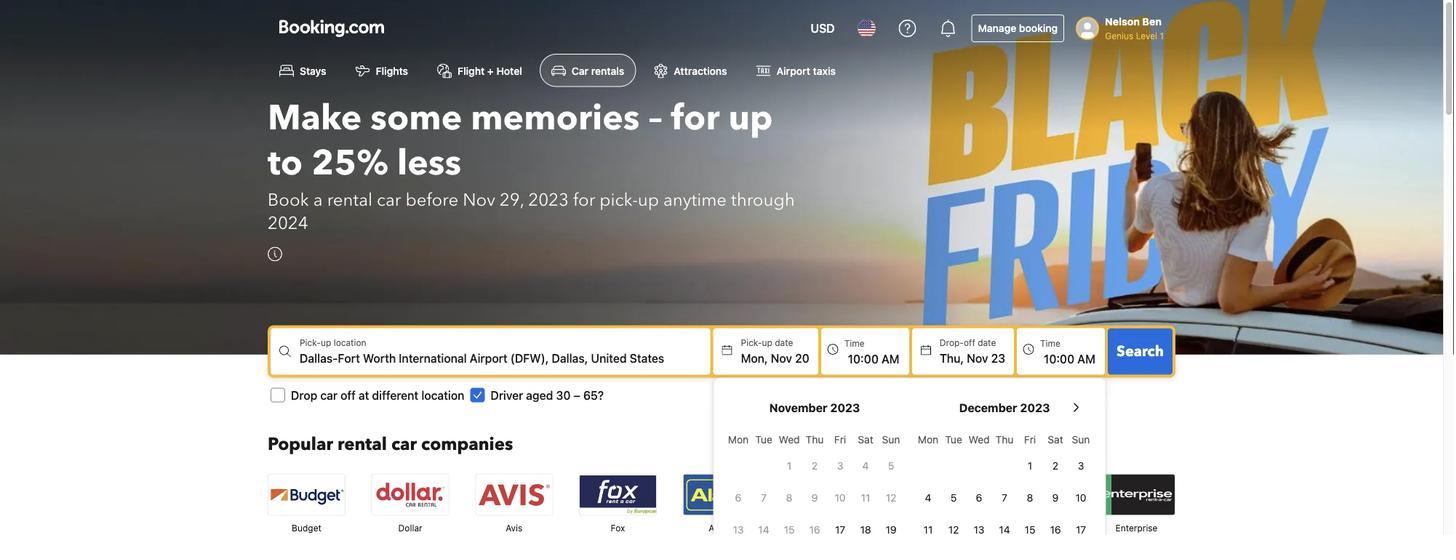 Task type: locate. For each thing, give the bounding box(es) containing it.
mon up alamo logo
[[728, 433, 749, 445]]

1 inside 1 november 2023 checkbox
[[787, 460, 792, 472]]

0 horizontal spatial grid
[[726, 425, 904, 535]]

2 for november
[[812, 460, 818, 472]]

companies
[[421, 433, 513, 457]]

17 December 2023 checkbox
[[1068, 515, 1094, 535]]

hertz
[[1022, 523, 1044, 534]]

14 November 2023 checkbox
[[751, 515, 777, 535]]

0 horizontal spatial off
[[341, 388, 356, 402]]

thu
[[806, 433, 824, 445], [996, 433, 1014, 445]]

2 2 from the left
[[1053, 460, 1059, 472]]

0 horizontal spatial 2
[[812, 460, 818, 472]]

0 horizontal spatial pick-
[[300, 338, 321, 348]]

2023 right 29,
[[528, 188, 569, 212]]

at
[[359, 388, 369, 402]]

0 horizontal spatial date
[[775, 338, 793, 348]]

2
[[812, 460, 818, 472], [1053, 460, 1059, 472]]

6 inside checkbox
[[976, 492, 983, 504]]

1 date from the left
[[775, 338, 793, 348]]

2 8 from the left
[[1027, 492, 1033, 504]]

1 horizontal spatial sat
[[1048, 433, 1063, 445]]

0 horizontal spatial tue
[[755, 433, 773, 445]]

fox
[[611, 523, 625, 534]]

8 for 8 option on the right bottom of page
[[786, 492, 793, 504]]

off up 'thu,'
[[964, 338, 975, 348]]

1 fri from the left
[[834, 433, 846, 445]]

1 vertical spatial for
[[573, 188, 595, 212]]

taxis
[[813, 65, 836, 77]]

2 fri from the left
[[1024, 433, 1036, 445]]

2 December 2023 checkbox
[[1043, 451, 1068, 480]]

sixt
[[922, 523, 937, 534]]

3 right 2 option
[[1078, 460, 1084, 472]]

2 wed from the left
[[969, 433, 990, 445]]

2 10 from the left
[[1076, 492, 1087, 504]]

1 mon tue wed thu from the left
[[728, 433, 824, 445]]

sun up 3 december 2023 option
[[1072, 433, 1090, 445]]

6 left '7' checkbox
[[735, 492, 742, 504]]

1 mon from the left
[[728, 433, 749, 445]]

– right 30
[[574, 388, 580, 402]]

1 horizontal spatial nov
[[771, 351, 792, 365]]

2 inside 2 november 2023 option
[[812, 460, 818, 472]]

8 right '7' checkbox
[[786, 492, 793, 504]]

thrifty logo image
[[787, 475, 864, 515]]

1 horizontal spatial sun
[[1072, 433, 1090, 445]]

nov inside drop-off date thu, nov 23
[[967, 351, 988, 365]]

driver aged 30 – 65?
[[491, 388, 604, 402]]

3 for november 2023
[[837, 460, 843, 472]]

0 horizontal spatial 4
[[863, 460, 869, 472]]

2 inside 2 option
[[1053, 460, 1059, 472]]

4 for 4 checkbox
[[863, 460, 869, 472]]

1 horizontal spatial 4
[[925, 492, 932, 504]]

1 sun from the left
[[882, 433, 900, 445]]

2 horizontal spatial 2023
[[1020, 401, 1050, 415]]

1 vertical spatial off
[[341, 388, 356, 402]]

1 wed from the left
[[779, 433, 800, 445]]

see terms and conditions for more information image
[[268, 247, 282, 261]]

enterprise
[[1116, 523, 1158, 534]]

0 horizontal spatial mon
[[728, 433, 749, 445]]

1 3 from the left
[[837, 460, 843, 472]]

thu up 2 november 2023 option
[[806, 433, 824, 445]]

3 inside option
[[837, 460, 843, 472]]

rental right a
[[327, 188, 373, 212]]

+
[[487, 65, 494, 77]]

1 November 2023 checkbox
[[777, 451, 802, 480]]

0 horizontal spatial 7
[[761, 492, 767, 504]]

date inside drop-off date thu, nov 23
[[978, 338, 996, 348]]

alamo
[[709, 523, 735, 534]]

thu down 'december 2023'
[[996, 433, 1014, 445]]

2 9 from the left
[[1053, 492, 1059, 504]]

0 vertical spatial car
[[377, 188, 401, 212]]

1 horizontal spatial 3
[[1078, 460, 1084, 472]]

2023 for december
[[1020, 401, 1050, 415]]

1 horizontal spatial date
[[978, 338, 996, 348]]

2 sun from the left
[[1072, 433, 1090, 445]]

–
[[649, 94, 663, 142], [574, 388, 580, 402]]

car
[[377, 188, 401, 212], [320, 388, 338, 402], [391, 433, 417, 457]]

sat up 4 checkbox
[[858, 433, 874, 445]]

16 December 2023 checkbox
[[1043, 515, 1068, 535]]

enterprise logo image
[[1099, 475, 1175, 515]]

location
[[334, 338, 366, 348], [421, 388, 464, 402]]

mon tue wed thu down december
[[918, 433, 1014, 445]]

1 horizontal spatial 6
[[976, 492, 983, 504]]

fri up "3" option
[[834, 433, 846, 445]]

2 horizontal spatial 1
[[1160, 31, 1164, 41]]

1 thu from the left
[[806, 433, 824, 445]]

car down different
[[391, 433, 417, 457]]

2 6 from the left
[[976, 492, 983, 504]]

pick- up drop
[[300, 338, 321, 348]]

0 vertical spatial rental
[[327, 188, 373, 212]]

for left pick-
[[573, 188, 595, 212]]

mon tue wed thu up 1 november 2023 checkbox
[[728, 433, 824, 445]]

pick- up mon,
[[741, 338, 762, 348]]

sat up 2 option
[[1048, 433, 1063, 445]]

grid
[[726, 425, 904, 535], [916, 425, 1094, 535]]

2 7 from the left
[[1002, 492, 1008, 504]]

1 inside 1 option
[[1028, 460, 1033, 472]]

3 inside option
[[1078, 460, 1084, 472]]

wed down december
[[969, 433, 990, 445]]

– down attractions link
[[649, 94, 663, 142]]

1 left 2 option
[[1028, 460, 1033, 472]]

1 for november 2023
[[787, 460, 792, 472]]

4 November 2023 checkbox
[[853, 451, 879, 480]]

0 horizontal spatial 9
[[812, 492, 818, 504]]

november 2023
[[770, 401, 860, 415]]

1 horizontal spatial 8
[[1027, 492, 1033, 504]]

1 horizontal spatial thu
[[996, 433, 1014, 445]]

thu for december
[[996, 433, 1014, 445]]

thu for november
[[806, 433, 824, 445]]

wed
[[779, 433, 800, 445], [969, 433, 990, 445]]

1 horizontal spatial pick-
[[741, 338, 762, 348]]

9
[[812, 492, 818, 504], [1053, 492, 1059, 504]]

7 November 2023 checkbox
[[751, 483, 777, 512]]

date inside pick-up date mon, nov 20
[[775, 338, 793, 348]]

nov inside the make some memories – for up to 25% less book a rental car before nov 29, 2023 for pick-up anytime through 2024
[[463, 188, 495, 212]]

flight + hotel
[[458, 65, 522, 77]]

1 horizontal spatial 7
[[1002, 492, 1008, 504]]

1 horizontal spatial location
[[421, 388, 464, 402]]

1 7 from the left
[[761, 492, 767, 504]]

3 December 2023 checkbox
[[1068, 451, 1094, 480]]

4 left 5 december 2023 option
[[925, 492, 932, 504]]

0 horizontal spatial 6
[[735, 492, 742, 504]]

date for 23
[[978, 338, 996, 348]]

for
[[671, 94, 720, 142], [573, 188, 595, 212]]

1 pick- from the left
[[300, 338, 321, 348]]

nelson ben genius level 1
[[1105, 16, 1164, 41]]

– inside the make some memories – for up to 25% less book a rental car before nov 29, 2023 for pick-up anytime through 2024
[[649, 94, 663, 142]]

0 vertical spatial –
[[649, 94, 663, 142]]

12 November 2023 checkbox
[[879, 483, 904, 512]]

1 horizontal spatial 9
[[1053, 492, 1059, 504]]

1 horizontal spatial 10
[[1076, 492, 1087, 504]]

date up 23
[[978, 338, 996, 348]]

2 thu from the left
[[996, 433, 1014, 445]]

thrifty
[[812, 523, 839, 534]]

book
[[268, 188, 309, 212]]

1 horizontal spatial 2
[[1053, 460, 1059, 472]]

0 horizontal spatial nov
[[463, 188, 495, 212]]

7 inside 7 checkbox
[[1002, 492, 1008, 504]]

tue down december
[[945, 433, 962, 445]]

6 December 2023 checkbox
[[967, 483, 992, 512]]

pick-up date mon, nov 20
[[741, 338, 810, 365]]

car left the before
[[377, 188, 401, 212]]

2 right 1 november 2023 checkbox
[[812, 460, 818, 472]]

flight
[[458, 65, 485, 77]]

19 November 2023 checkbox
[[879, 515, 904, 535]]

car right drop
[[320, 388, 338, 402]]

1 6 from the left
[[735, 492, 742, 504]]

1 horizontal spatial mon
[[918, 433, 939, 445]]

10 right 9 december 2023 option
[[1076, 492, 1087, 504]]

8 right 7 checkbox
[[1027, 492, 1033, 504]]

6 inside checkbox
[[735, 492, 742, 504]]

2 grid from the left
[[916, 425, 1094, 535]]

manage
[[978, 22, 1017, 34]]

5 right 4 checkbox
[[888, 460, 894, 472]]

1 for december 2023
[[1028, 460, 1033, 472]]

off
[[964, 338, 975, 348], [341, 388, 356, 402]]

dollar logo image
[[372, 475, 449, 515]]

0 horizontal spatial location
[[334, 338, 366, 348]]

0 vertical spatial for
[[671, 94, 720, 142]]

fri up 1 option
[[1024, 433, 1036, 445]]

6 for 6 checkbox
[[976, 492, 983, 504]]

5 inside option
[[951, 492, 957, 504]]

10 inside 'checkbox'
[[835, 492, 846, 504]]

4 left '5 november 2023' checkbox
[[863, 460, 869, 472]]

8 for 8 option
[[1027, 492, 1033, 504]]

1 9 from the left
[[812, 492, 818, 504]]

flight + hotel link
[[426, 54, 534, 87]]

5 December 2023 checkbox
[[941, 483, 967, 512]]

nov left 23
[[967, 351, 988, 365]]

thu,
[[940, 351, 964, 365]]

1 right level
[[1160, 31, 1164, 41]]

wed for november
[[779, 433, 800, 445]]

1 vertical spatial 4
[[925, 492, 932, 504]]

mon up sixt logo
[[918, 433, 939, 445]]

budget
[[292, 523, 322, 534]]

to
[[268, 139, 303, 187]]

12
[[886, 492, 897, 504]]

8
[[786, 492, 793, 504], [1027, 492, 1033, 504]]

fri for december
[[1024, 433, 1036, 445]]

1 left 2 november 2023 option
[[787, 460, 792, 472]]

0 horizontal spatial wed
[[779, 433, 800, 445]]

0 horizontal spatial 3
[[837, 460, 843, 472]]

9 inside checkbox
[[812, 492, 818, 504]]

2 tue from the left
[[945, 433, 962, 445]]

before
[[406, 188, 458, 212]]

1 vertical spatial –
[[574, 388, 580, 402]]

1 10 from the left
[[835, 492, 846, 504]]

0 horizontal spatial 2023
[[528, 188, 569, 212]]

13 December 2023 checkbox
[[967, 515, 992, 535]]

8 November 2023 checkbox
[[777, 483, 802, 512]]

6 for 6 checkbox
[[735, 492, 742, 504]]

7 inside '7' checkbox
[[761, 492, 767, 504]]

2 vertical spatial car
[[391, 433, 417, 457]]

pick-
[[300, 338, 321, 348], [741, 338, 762, 348]]

mon
[[728, 433, 749, 445], [918, 433, 939, 445]]

1 vertical spatial location
[[421, 388, 464, 402]]

nov
[[463, 188, 495, 212], [771, 351, 792, 365], [967, 351, 988, 365]]

1 8 from the left
[[786, 492, 793, 504]]

0 horizontal spatial fri
[[834, 433, 846, 445]]

mon tue wed thu
[[728, 433, 824, 445], [918, 433, 1014, 445]]

18 November 2023 checkbox
[[853, 515, 879, 535]]

less
[[397, 139, 461, 187]]

0 horizontal spatial 1
[[787, 460, 792, 472]]

9 inside option
[[1053, 492, 1059, 504]]

off left the 'at'
[[341, 388, 356, 402]]

6
[[735, 492, 742, 504], [976, 492, 983, 504]]

0 vertical spatial off
[[964, 338, 975, 348]]

stays link
[[268, 54, 338, 87]]

location up the 'at'
[[334, 338, 366, 348]]

1 sat from the left
[[858, 433, 874, 445]]

make some memories – for up to 25% less book a rental car before nov 29, 2023 for pick-up anytime through 2024
[[268, 94, 795, 236]]

0 vertical spatial 5
[[888, 460, 894, 472]]

2023
[[528, 188, 569, 212], [830, 401, 860, 415], [1020, 401, 1050, 415]]

car inside the make some memories – for up to 25% less book a rental car before nov 29, 2023 for pick-up anytime through 2024
[[377, 188, 401, 212]]

0 horizontal spatial sat
[[858, 433, 874, 445]]

booking
[[1019, 22, 1058, 34]]

7 December 2023 checkbox
[[992, 483, 1018, 512]]

date up november
[[775, 338, 793, 348]]

1 horizontal spatial fri
[[1024, 433, 1036, 445]]

1 2 from the left
[[812, 460, 818, 472]]

1
[[1160, 31, 1164, 41], [787, 460, 792, 472], [1028, 460, 1033, 472]]

1 vertical spatial rental
[[338, 433, 387, 457]]

1 horizontal spatial tue
[[945, 433, 962, 445]]

nov left 29,
[[463, 188, 495, 212]]

1 tue from the left
[[755, 433, 773, 445]]

10 inside option
[[1076, 492, 1087, 504]]

fri
[[834, 433, 846, 445], [1024, 433, 1036, 445]]

avis
[[506, 523, 523, 534]]

0 vertical spatial 4
[[863, 460, 869, 472]]

2023 right december
[[1020, 401, 1050, 415]]

for down attractions
[[671, 94, 720, 142]]

3 right 2 november 2023 option
[[837, 460, 843, 472]]

1 horizontal spatial mon tue wed thu
[[918, 433, 1014, 445]]

9 right 8 option
[[1053, 492, 1059, 504]]

1 grid from the left
[[726, 425, 904, 535]]

0 horizontal spatial sun
[[882, 433, 900, 445]]

25%
[[312, 139, 388, 187]]

1 December 2023 checkbox
[[1018, 451, 1043, 480]]

0 horizontal spatial 10
[[835, 492, 846, 504]]

sun up '5 november 2023' checkbox
[[882, 433, 900, 445]]

4
[[863, 460, 869, 472], [925, 492, 932, 504]]

5 inside checkbox
[[888, 460, 894, 472]]

10
[[835, 492, 846, 504], [1076, 492, 1087, 504]]

5 for '5 november 2023' checkbox
[[888, 460, 894, 472]]

location right different
[[421, 388, 464, 402]]

2 date from the left
[[978, 338, 996, 348]]

0 horizontal spatial thu
[[806, 433, 824, 445]]

9 right 8 option on the right bottom of page
[[812, 492, 818, 504]]

2023 right november
[[830, 401, 860, 415]]

rental down the 'at'
[[338, 433, 387, 457]]

1 horizontal spatial –
[[649, 94, 663, 142]]

nov left 20
[[771, 351, 792, 365]]

7
[[761, 492, 767, 504], [1002, 492, 1008, 504]]

sun
[[882, 433, 900, 445], [1072, 433, 1090, 445]]

2 pick- from the left
[[741, 338, 762, 348]]

2 mon from the left
[[918, 433, 939, 445]]

2 right 1 option
[[1053, 460, 1059, 472]]

car
[[572, 65, 589, 77]]

sat
[[858, 433, 874, 445], [1048, 433, 1063, 445]]

3 for december 2023
[[1078, 460, 1084, 472]]

pick-up location
[[300, 338, 366, 348]]

2 mon tue wed thu from the left
[[918, 433, 1014, 445]]

ben
[[1143, 16, 1162, 28]]

up
[[729, 94, 773, 142], [638, 188, 659, 212], [321, 338, 331, 348], [762, 338, 773, 348]]

1 horizontal spatial grid
[[916, 425, 1094, 535]]

1 vertical spatial car
[[320, 388, 338, 402]]

6 right 5 december 2023 option
[[976, 492, 983, 504]]

2 sat from the left
[[1048, 433, 1063, 445]]

1 horizontal spatial 1
[[1028, 460, 1033, 472]]

5 right 4 december 2023 checkbox at the bottom right
[[951, 492, 957, 504]]

0 horizontal spatial –
[[574, 388, 580, 402]]

car rentals link
[[540, 54, 636, 87]]

1 horizontal spatial wed
[[969, 433, 990, 445]]

29,
[[500, 188, 524, 212]]

13 November 2023 checkbox
[[726, 515, 751, 535]]

airport taxis
[[777, 65, 836, 77]]

2 3 from the left
[[1078, 460, 1084, 472]]

usd button
[[802, 11, 844, 46]]

nov inside pick-up date mon, nov 20
[[771, 351, 792, 365]]

fox logo image
[[580, 475, 656, 515]]

1 vertical spatial 5
[[951, 492, 957, 504]]

rental
[[327, 188, 373, 212], [338, 433, 387, 457]]

1 horizontal spatial 5
[[951, 492, 957, 504]]

0 horizontal spatial 8
[[786, 492, 793, 504]]

2 for december
[[1053, 460, 1059, 472]]

9 November 2023 checkbox
[[802, 483, 828, 512]]

0 horizontal spatial mon tue wed thu
[[728, 433, 824, 445]]

10 left 11 on the bottom of the page
[[835, 492, 846, 504]]

5 November 2023 checkbox
[[879, 451, 904, 480]]

wed up 1 november 2023 checkbox
[[779, 433, 800, 445]]

0 horizontal spatial for
[[573, 188, 595, 212]]

tue down november
[[755, 433, 773, 445]]

1 horizontal spatial 2023
[[830, 401, 860, 415]]

2 horizontal spatial nov
[[967, 351, 988, 365]]

grid for december
[[916, 425, 1094, 535]]

pick- inside pick-up date mon, nov 20
[[741, 338, 762, 348]]

14 December 2023 checkbox
[[992, 515, 1018, 535]]

0 horizontal spatial 5
[[888, 460, 894, 472]]

1 horizontal spatial off
[[964, 338, 975, 348]]

9 for 9 december 2023 option
[[1053, 492, 1059, 504]]

dollar
[[398, 523, 422, 534]]



Task type: vqa. For each thing, say whether or not it's contained in the screenshot.
9
yes



Task type: describe. For each thing, give the bounding box(es) containing it.
airport
[[777, 65, 810, 77]]

sixt logo image
[[891, 475, 967, 515]]

search
[[1117, 341, 1164, 361]]

1 inside nelson ben genius level 1
[[1160, 31, 1164, 41]]

see terms and conditions for more information image
[[268, 247, 282, 261]]

11 November 2023 checkbox
[[853, 483, 879, 512]]

Pick-up location field
[[300, 349, 710, 367]]

avis logo image
[[476, 475, 552, 515]]

stays
[[300, 65, 326, 77]]

– for for
[[649, 94, 663, 142]]

2023 inside the make some memories – for up to 25% less book a rental car before nov 29, 2023 for pick-up anytime through 2024
[[528, 188, 569, 212]]

aged
[[526, 388, 553, 402]]

16 November 2023 checkbox
[[802, 515, 828, 535]]

tue for november
[[755, 433, 773, 445]]

7 for '7' checkbox
[[761, 492, 767, 504]]

17 November 2023 checkbox
[[828, 515, 853, 535]]

fri for november
[[834, 433, 846, 445]]

3 November 2023 checkbox
[[828, 451, 853, 480]]

make
[[268, 94, 362, 142]]

car rentals
[[572, 65, 624, 77]]

manage booking link
[[972, 15, 1065, 42]]

15 December 2023 checkbox
[[1018, 515, 1043, 535]]

usd
[[811, 21, 835, 35]]

drop car off at different location
[[291, 388, 464, 402]]

20
[[795, 351, 810, 365]]

23
[[991, 351, 1006, 365]]

attractions link
[[642, 54, 739, 87]]

december 2023
[[959, 401, 1050, 415]]

10 for 10 'checkbox'
[[835, 492, 846, 504]]

flights link
[[344, 54, 420, 87]]

2024
[[268, 212, 308, 236]]

9 for 9 checkbox
[[812, 492, 818, 504]]

4 December 2023 checkbox
[[916, 483, 941, 512]]

1 horizontal spatial for
[[671, 94, 720, 142]]

up inside pick-up date mon, nov 20
[[762, 338, 773, 348]]

grid for november
[[726, 425, 904, 535]]

attractions
[[674, 65, 727, 77]]

genius
[[1105, 31, 1134, 41]]

booking.com online hotel reservations image
[[279, 20, 384, 37]]

sat for november 2023
[[858, 433, 874, 445]]

hotel
[[497, 65, 522, 77]]

nov for mon,
[[771, 351, 792, 365]]

10 December 2023 checkbox
[[1068, 483, 1094, 512]]

pick- for pick-up location
[[300, 338, 321, 348]]

pick- for pick-up date mon, nov 20
[[741, 338, 762, 348]]

15 November 2023 checkbox
[[777, 515, 802, 535]]

through
[[731, 188, 795, 212]]

30
[[556, 388, 571, 402]]

popular
[[268, 433, 333, 457]]

wed for december
[[969, 433, 990, 445]]

0 vertical spatial location
[[334, 338, 366, 348]]

drop-off date thu, nov 23
[[940, 338, 1006, 365]]

5 for 5 december 2023 option
[[951, 492, 957, 504]]

different
[[372, 388, 419, 402]]

a
[[313, 188, 323, 212]]

rentals
[[591, 65, 624, 77]]

alamo logo image
[[684, 475, 760, 515]]

sat for december 2023
[[1048, 433, 1063, 445]]

hertz logo image
[[995, 475, 1071, 515]]

manage booking
[[978, 22, 1058, 34]]

mon for november 2023
[[728, 433, 749, 445]]

10 for 10 option in the right of the page
[[1076, 492, 1087, 504]]

8 December 2023 checkbox
[[1018, 483, 1043, 512]]

11
[[861, 492, 870, 504]]

7 for 7 checkbox
[[1002, 492, 1008, 504]]

december
[[959, 401, 1018, 415]]

sun for november 2023
[[882, 433, 900, 445]]

airport taxis link
[[745, 54, 848, 87]]

some
[[371, 94, 462, 142]]

pick-
[[600, 188, 638, 212]]

mon tue wed thu for november
[[728, 433, 824, 445]]

11 December 2023 checkbox
[[916, 515, 941, 535]]

nelson
[[1105, 16, 1140, 28]]

rental inside the make some memories – for up to 25% less book a rental car before nov 29, 2023 for pick-up anytime through 2024
[[327, 188, 373, 212]]

6 November 2023 checkbox
[[726, 483, 751, 512]]

driver
[[491, 388, 523, 402]]

9 December 2023 checkbox
[[1043, 483, 1068, 512]]

2023 for november
[[830, 401, 860, 415]]

– for 65?
[[574, 388, 580, 402]]

tue for december
[[945, 433, 962, 445]]

2 November 2023 checkbox
[[802, 451, 828, 480]]

sun for december 2023
[[1072, 433, 1090, 445]]

10 November 2023 checkbox
[[828, 483, 853, 512]]

budget logo image
[[268, 475, 345, 515]]

drop-
[[940, 338, 964, 348]]

mon tue wed thu for december
[[918, 433, 1014, 445]]

4 for 4 december 2023 checkbox at the bottom right
[[925, 492, 932, 504]]

mon,
[[741, 351, 768, 365]]

mon for december 2023
[[918, 433, 939, 445]]

drop
[[291, 388, 317, 402]]

search button
[[1108, 328, 1173, 375]]

november
[[770, 401, 828, 415]]

popular rental car companies
[[268, 433, 513, 457]]

12 December 2023 checkbox
[[941, 515, 967, 535]]

anytime
[[664, 188, 727, 212]]

nov for thu,
[[967, 351, 988, 365]]

date for 20
[[775, 338, 793, 348]]

flights
[[376, 65, 408, 77]]

level
[[1136, 31, 1158, 41]]

off inside drop-off date thu, nov 23
[[964, 338, 975, 348]]

65?
[[583, 388, 604, 402]]

memories
[[471, 94, 640, 142]]



